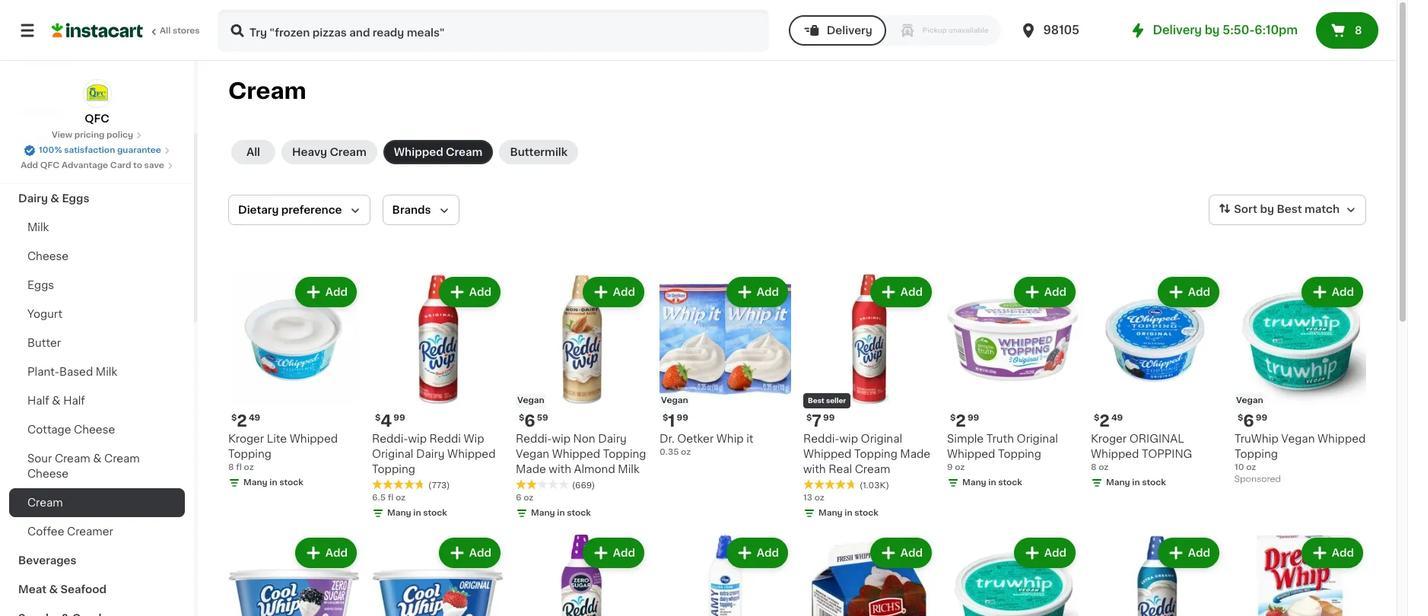 Task type: describe. For each thing, give the bounding box(es) containing it.
13
[[803, 494, 813, 502]]

cottage
[[27, 425, 71, 435]]

vegan for dr. oetker whip it
[[661, 396, 688, 405]]

coffee creamer link
[[9, 517, 185, 546]]

★★★★★ for 7
[[803, 479, 857, 490]]

dairy inside reddi-wip reddi wip original dairy whipped topping
[[416, 449, 445, 460]]

sour
[[27, 453, 52, 464]]

meat
[[18, 584, 46, 595]]

cream link
[[9, 488, 185, 517]]

99 for 2
[[968, 414, 979, 422]]

qfc logo image
[[83, 79, 111, 108]]

& for half
[[52, 396, 61, 406]]

heavy cream link
[[281, 140, 377, 164]]

half & half
[[27, 396, 85, 406]]

recipes link
[[9, 97, 185, 126]]

many down the 6.5 fl oz
[[387, 509, 411, 517]]

plant-based milk link
[[9, 358, 185, 386]]

7
[[812, 413, 822, 429]]

whipped cream link
[[383, 140, 493, 164]]

in down reddi-wip reddi wip original dairy whipped topping
[[413, 509, 421, 517]]

view
[[52, 131, 72, 139]]

topping inside reddi-wip original whipped topping made with real cream
[[854, 449, 898, 460]]

0 horizontal spatial 6
[[516, 494, 522, 502]]

view pricing policy
[[52, 131, 133, 139]]

seafood
[[61, 584, 107, 595]]

whipped inside 'simple truth original whipped topping 9 oz'
[[947, 449, 995, 460]]

view pricing policy link
[[52, 129, 142, 142]]

add qfc advantage card to save
[[21, 161, 164, 170]]

many in stock down kroger lite whipped topping 8 fl oz
[[243, 479, 303, 487]]

99 for 7
[[823, 414, 835, 422]]

2 for kroger lite whipped topping
[[237, 413, 247, 429]]

sour cream & cream cheese link
[[9, 444, 185, 488]]

product group containing 7
[[803, 274, 935, 523]]

9
[[947, 463, 953, 472]]

cheese link
[[9, 242, 185, 271]]

coffee creamer
[[27, 526, 113, 537]]

delivery by 5:50-6:10pm
[[1153, 24, 1298, 36]]

many down kroger lite whipped topping 8 fl oz
[[243, 479, 268, 487]]

99 for 6
[[1256, 414, 1268, 422]]

$ for kroger lite whipped topping
[[231, 414, 237, 422]]

wip for 4
[[408, 434, 427, 444]]

oz inside kroger lite whipped topping 8 fl oz
[[244, 463, 254, 472]]

satisfaction
[[64, 146, 115, 154]]

6 for truwhip vegan whipped topping
[[1243, 413, 1254, 429]]

stock down 'simple truth original whipped topping 9 oz' at bottom right
[[998, 479, 1022, 487]]

in down the kroger original whipped topping 8 oz
[[1132, 479, 1140, 487]]

all stores
[[160, 27, 200, 35]]

advantage
[[62, 161, 108, 170]]

meat & seafood link
[[9, 575, 185, 604]]

topping inside reddi-wip reddi wip original dairy whipped topping
[[372, 464, 415, 475]]

seller
[[826, 397, 846, 404]]

oz inside 'simple truth original whipped topping 9 oz'
[[955, 463, 965, 472]]

topping inside 'simple truth original whipped topping 9 oz'
[[998, 449, 1041, 460]]

best for best seller
[[808, 397, 825, 404]]

reddi- for 4
[[372, 434, 408, 444]]

thanksgiving
[[18, 135, 91, 146]]

add inside add qfc advantage card to save link
[[21, 161, 38, 170]]

8 inside button
[[1355, 25, 1362, 36]]

topping
[[1142, 449, 1192, 460]]

oetker
[[677, 434, 714, 444]]

by for sort
[[1260, 204, 1274, 215]]

instacart logo image
[[52, 21, 143, 40]]

best match
[[1277, 204, 1340, 215]]

beverages link
[[9, 546, 185, 575]]

lists link
[[9, 43, 185, 73]]

butter link
[[9, 329, 185, 358]]

all link
[[231, 140, 275, 164]]

save
[[144, 161, 164, 170]]

truwhip vegan whipped topping 10 oz
[[1235, 434, 1366, 472]]

butter
[[27, 338, 61, 348]]

kroger for kroger original whipped topping
[[1091, 434, 1127, 444]]

all for all stores
[[160, 27, 171, 35]]

whipped inside kroger lite whipped topping 8 fl oz
[[290, 434, 338, 444]]

produce link
[[9, 155, 185, 184]]

dietary
[[238, 205, 279, 215]]

all for all
[[246, 147, 260, 157]]

1 vertical spatial qfc
[[40, 161, 60, 170]]

kroger for kroger lite whipped topping
[[228, 434, 264, 444]]

$ for dr. oetker whip it
[[663, 414, 668, 422]]

eggs link
[[9, 271, 185, 300]]

whipped inside the kroger original whipped topping 8 oz
[[1091, 449, 1139, 460]]

sponsored badge image
[[1235, 475, 1281, 484]]

match
[[1305, 204, 1340, 215]]

0 vertical spatial cheese
[[27, 251, 69, 262]]

100% satisfaction guarantee
[[39, 146, 161, 154]]

dietary preference
[[238, 205, 342, 215]]

(1.03k)
[[860, 482, 889, 490]]

produce
[[18, 164, 65, 175]]

milk link
[[9, 213, 185, 242]]

& for seafood
[[49, 584, 58, 595]]

oz inside the kroger original whipped topping 8 oz
[[1099, 463, 1109, 472]]

many in stock down (1.03k)
[[819, 509, 879, 517]]

delivery by 5:50-6:10pm link
[[1129, 21, 1298, 40]]

product group containing 4
[[372, 274, 504, 523]]

wip
[[464, 434, 484, 444]]

8 button
[[1316, 12, 1379, 49]]

stock down topping
[[1142, 479, 1166, 487]]

$ 7 99
[[806, 413, 835, 429]]

qfc inside 'link'
[[85, 113, 109, 124]]

59
[[537, 414, 548, 422]]

pricing
[[74, 131, 105, 139]]

many in stock down the 6.5 fl oz
[[387, 509, 447, 517]]

wip for 6
[[552, 434, 571, 444]]

wip for 7
[[840, 434, 858, 444]]

2 for kroger original whipped topping
[[1100, 413, 1110, 429]]

many down the kroger original whipped topping 8 oz
[[1106, 479, 1130, 487]]

$ for reddi-wip original whipped topping made with real cream
[[806, 414, 812, 422]]

0 horizontal spatial eggs
[[27, 280, 54, 291]]

made inside reddi-wip non dairy vegan whipped topping made with almond milk
[[516, 464, 546, 475]]

whipped cream
[[394, 147, 483, 157]]

qfc link
[[83, 79, 111, 126]]

original for wip
[[861, 434, 902, 444]]

reddi
[[430, 434, 461, 444]]

1
[[668, 413, 675, 429]]

cottage cheese link
[[9, 415, 185, 444]]

cheese inside "link"
[[74, 425, 115, 435]]

dairy inside reddi-wip non dairy vegan whipped topping made with almond milk
[[598, 434, 627, 444]]

yogurt
[[27, 309, 62, 320]]

$ 1 99
[[663, 413, 688, 429]]

service type group
[[789, 15, 1001, 46]]

based
[[59, 367, 93, 377]]

to
[[133, 161, 142, 170]]

plant-based milk
[[27, 367, 117, 377]]

all stores link
[[52, 9, 201, 52]]

vegan inside truwhip vegan whipped topping 10 oz
[[1281, 434, 1315, 444]]

plant-
[[27, 367, 59, 377]]

cheese inside sour cream & cream cheese
[[27, 469, 69, 479]]

topping inside reddi-wip non dairy vegan whipped topping made with almond milk
[[603, 449, 646, 460]]

8 for kroger original whipped topping
[[1091, 463, 1097, 472]]

card
[[110, 161, 131, 170]]

6.5 fl oz
[[372, 494, 406, 502]]

by for delivery
[[1205, 24, 1220, 36]]

whipped inside reddi-wip original whipped topping made with real cream
[[803, 449, 852, 460]]

cream up all 'link'
[[228, 80, 306, 102]]

dairy & eggs
[[18, 193, 89, 204]]

99 for 1
[[677, 414, 688, 422]]

heavy
[[292, 147, 327, 157]]

2 for simple truth original whipped topping
[[956, 413, 966, 429]]

truth
[[987, 434, 1014, 444]]

$ for reddi-wip non dairy vegan whipped topping made with almond milk
[[519, 414, 524, 422]]

6 oz
[[516, 494, 534, 502]]

original
[[1130, 434, 1184, 444]]

reddi-wip reddi wip original dairy whipped topping
[[372, 434, 496, 475]]

add qfc advantage card to save link
[[21, 160, 173, 172]]

stock down (1.03k)
[[855, 509, 879, 517]]

5:50-
[[1223, 24, 1255, 36]]



Task type: locate. For each thing, give the bounding box(es) containing it.
whip
[[716, 434, 744, 444]]

half down plant- at the left bottom
[[27, 396, 49, 406]]

wip left non
[[552, 434, 571, 444]]

cottage cheese
[[27, 425, 115, 435]]

many down 6 oz
[[531, 509, 555, 517]]

wip inside reddi-wip reddi wip original dairy whipped topping
[[408, 434, 427, 444]]

$ 2 99
[[950, 413, 979, 429]]

1 horizontal spatial 8
[[1091, 463, 1097, 472]]

1 horizontal spatial wip
[[552, 434, 571, 444]]

reddi- inside reddi-wip original whipped topping made with real cream
[[803, 434, 840, 444]]

6 for reddi-wip non dairy vegan whipped topping made with almond milk
[[524, 413, 535, 429]]

fl
[[236, 463, 242, 472], [388, 494, 394, 502]]

0 horizontal spatial half
[[27, 396, 49, 406]]

0 horizontal spatial kroger
[[228, 434, 264, 444]]

qfc up the 'view pricing policy' link
[[85, 113, 109, 124]]

★★★★★ for 6
[[516, 479, 569, 490]]

$ inside $ 4 99
[[375, 414, 381, 422]]

0 horizontal spatial dairy
[[18, 193, 48, 204]]

kroger lite whipped topping 8 fl oz
[[228, 434, 338, 472]]

4
[[381, 413, 392, 429]]

1 vertical spatial fl
[[388, 494, 394, 502]]

original
[[861, 434, 902, 444], [1017, 434, 1058, 444], [372, 449, 413, 460]]

beverages
[[18, 555, 77, 566]]

oz inside truwhip vegan whipped topping 10 oz
[[1246, 463, 1256, 472]]

in down 'simple truth original whipped topping 9 oz' at bottom right
[[989, 479, 996, 487]]

2 vertical spatial milk
[[618, 464, 640, 475]]

cream up brands dropdown button
[[446, 147, 483, 157]]

$ for reddi-wip reddi wip original dairy whipped topping
[[375, 414, 381, 422]]

1 $ 2 49 from the left
[[231, 413, 260, 429]]

0 horizontal spatial fl
[[236, 463, 242, 472]]

& inside "link"
[[50, 193, 59, 204]]

1 vertical spatial best
[[808, 397, 825, 404]]

$ 2 49 up kroger lite whipped topping 8 fl oz
[[231, 413, 260, 429]]

topping up the 6.5 fl oz
[[372, 464, 415, 475]]

wip inside reddi-wip non dairy vegan whipped topping made with almond milk
[[552, 434, 571, 444]]

$ up kroger lite whipped topping 8 fl oz
[[231, 414, 237, 422]]

cheese down half & half link
[[74, 425, 115, 435]]

1 horizontal spatial by
[[1260, 204, 1274, 215]]

& inside sour cream & cream cheese
[[93, 453, 102, 464]]

5 $ from the left
[[806, 414, 812, 422]]

topping down lite
[[228, 449, 271, 460]]

0 horizontal spatial qfc
[[40, 161, 60, 170]]

2 99 from the left
[[677, 414, 688, 422]]

2 $ from the left
[[375, 414, 381, 422]]

vegan down $ 6 59
[[516, 449, 549, 460]]

2 up the kroger original whipped topping 8 oz
[[1100, 413, 1110, 429]]

product group
[[228, 274, 360, 492], [372, 274, 504, 523], [516, 274, 647, 523], [660, 274, 791, 459], [803, 274, 935, 523], [947, 274, 1079, 492], [1091, 274, 1223, 492], [1235, 274, 1366, 488], [228, 535, 360, 616], [372, 535, 504, 616], [516, 535, 647, 616], [660, 535, 791, 616], [803, 535, 935, 616], [947, 535, 1079, 616], [1091, 535, 1223, 616], [1235, 535, 1366, 616]]

1 49 from the left
[[249, 414, 260, 422]]

1 vertical spatial by
[[1260, 204, 1274, 215]]

cheese
[[27, 251, 69, 262], [74, 425, 115, 435], [27, 469, 69, 479]]

creamer
[[67, 526, 113, 537]]

all left 'stores'
[[160, 27, 171, 35]]

truwhip
[[1235, 434, 1279, 444]]

1 vertical spatial milk
[[96, 367, 117, 377]]

wip up 'real'
[[840, 434, 858, 444]]

2 reddi- from the left
[[516, 434, 552, 444]]

7 $ from the left
[[1094, 414, 1100, 422]]

heavy cream
[[292, 147, 366, 157]]

dairy
[[18, 193, 48, 204], [598, 434, 627, 444], [416, 449, 445, 460]]

0 horizontal spatial 2
[[237, 413, 247, 429]]

stock down (773)
[[423, 509, 447, 517]]

3 $ from the left
[[519, 414, 524, 422]]

topping inside truwhip vegan whipped topping 10 oz
[[1235, 449, 1278, 460]]

$ 2 49 for kroger original whipped topping
[[1094, 413, 1123, 429]]

1 wip from the left
[[408, 434, 427, 444]]

reddi-wip non dairy vegan whipped topping made with almond milk
[[516, 434, 646, 475]]

& down the cottage cheese "link"
[[93, 453, 102, 464]]

half & half link
[[9, 386, 185, 415]]

original right truth
[[1017, 434, 1058, 444]]

2 horizontal spatial 8
[[1355, 25, 1362, 36]]

all inside all 'link'
[[246, 147, 260, 157]]

made
[[900, 449, 931, 460], [516, 464, 546, 475]]

cream up coffee
[[27, 498, 63, 508]]

2 vertical spatial dairy
[[416, 449, 445, 460]]

milk down dairy & eggs
[[27, 222, 49, 233]]

all inside all stores link
[[160, 27, 171, 35]]

2 horizontal spatial reddi-
[[803, 434, 840, 444]]

0 horizontal spatial best
[[808, 397, 825, 404]]

2 horizontal spatial 6
[[1243, 413, 1254, 429]]

0 horizontal spatial all
[[160, 27, 171, 35]]

$ 2 49 up the kroger original whipped topping 8 oz
[[1094, 413, 1123, 429]]

1 horizontal spatial all
[[246, 147, 260, 157]]

by inside "link"
[[1205, 24, 1220, 36]]

vegan for reddi-wip non dairy vegan whipped topping made with almond milk
[[517, 396, 545, 405]]

1 with from the left
[[549, 464, 571, 475]]

vegan for truwhip vegan whipped topping
[[1236, 396, 1263, 405]]

1 vertical spatial cheese
[[74, 425, 115, 435]]

49 for lite
[[249, 414, 260, 422]]

reddi- down $ 4 99
[[372, 434, 408, 444]]

& up cottage
[[52, 396, 61, 406]]

real
[[829, 464, 852, 475]]

99 inside $ 2 99
[[968, 414, 979, 422]]

simple truth original whipped topping 9 oz
[[947, 434, 1058, 472]]

0.35
[[660, 448, 679, 456]]

by inside field
[[1260, 204, 1274, 215]]

100% satisfaction guarantee button
[[24, 142, 170, 157]]

1 horizontal spatial 2
[[956, 413, 966, 429]]

8 inside the kroger original whipped topping 8 oz
[[1091, 463, 1097, 472]]

99 up truwhip on the right
[[1256, 414, 1268, 422]]

topping up (1.03k)
[[854, 449, 898, 460]]

0 horizontal spatial $ 2 49
[[231, 413, 260, 429]]

1 horizontal spatial half
[[63, 396, 85, 406]]

8 $ from the left
[[1238, 414, 1243, 422]]

stock
[[279, 479, 303, 487], [998, 479, 1022, 487], [1142, 479, 1166, 487], [423, 509, 447, 517], [567, 509, 591, 517], [855, 509, 879, 517]]

kroger original whipped topping 8 oz
[[1091, 434, 1192, 472]]

1 horizontal spatial $ 2 49
[[1094, 413, 1123, 429]]

dairy down reddi
[[416, 449, 445, 460]]

oz inside dr. oetker whip it 0.35 oz
[[681, 448, 691, 456]]

1 horizontal spatial qfc
[[85, 113, 109, 124]]

None search field
[[218, 9, 769, 52]]

99 for 4
[[394, 414, 405, 422]]

& for eggs
[[50, 193, 59, 204]]

vegan inside reddi-wip non dairy vegan whipped topping made with almond milk
[[516, 449, 549, 460]]

milk right almond
[[618, 464, 640, 475]]

reddi- inside reddi-wip reddi wip original dairy whipped topping
[[372, 434, 408, 444]]

0 horizontal spatial wip
[[408, 434, 427, 444]]

1 $ from the left
[[231, 414, 237, 422]]

2 horizontal spatial 2
[[1100, 413, 1110, 429]]

49
[[249, 414, 260, 422], [1111, 414, 1123, 422]]

delivery inside 'delivery by 5:50-6:10pm' "link"
[[1153, 24, 1202, 36]]

2 up the simple
[[956, 413, 966, 429]]

2 2 from the left
[[956, 413, 966, 429]]

1 half from the left
[[27, 396, 49, 406]]

many down 13 oz
[[819, 509, 843, 517]]

$
[[231, 414, 237, 422], [375, 414, 381, 422], [519, 414, 524, 422], [663, 414, 668, 422], [806, 414, 812, 422], [950, 414, 956, 422], [1094, 414, 1100, 422], [1238, 414, 1243, 422]]

4 99 from the left
[[968, 414, 979, 422]]

$ for truwhip vegan whipped topping
[[1238, 414, 1243, 422]]

Search field
[[219, 11, 767, 50]]

best for best match
[[1277, 204, 1302, 215]]

topping inside kroger lite whipped topping 8 fl oz
[[228, 449, 271, 460]]

vegan
[[517, 396, 545, 405], [661, 396, 688, 405], [1236, 396, 1263, 405], [1281, 434, 1315, 444], [516, 449, 549, 460]]

policy
[[107, 131, 133, 139]]

8 inside kroger lite whipped topping 8 fl oz
[[228, 463, 234, 472]]

0 horizontal spatial reddi-
[[372, 434, 408, 444]]

in down kroger lite whipped topping 8 fl oz
[[270, 479, 277, 487]]

vegan right truwhip on the right
[[1281, 434, 1315, 444]]

topping down truwhip on the right
[[1235, 449, 1278, 460]]

1 horizontal spatial fl
[[388, 494, 394, 502]]

0 horizontal spatial made
[[516, 464, 546, 475]]

49 for original
[[1111, 414, 1123, 422]]

1 vertical spatial made
[[516, 464, 546, 475]]

★★★★★ for 4
[[372, 479, 425, 490]]

99 right 1
[[677, 414, 688, 422]]

2 49 from the left
[[1111, 414, 1123, 422]]

buttermilk
[[510, 147, 568, 157]]

reddi- for 6
[[516, 434, 552, 444]]

all left heavy
[[246, 147, 260, 157]]

2 horizontal spatial dairy
[[598, 434, 627, 444]]

1 horizontal spatial made
[[900, 449, 931, 460]]

lite
[[267, 434, 287, 444]]

topping up almond
[[603, 449, 646, 460]]

qfc down 100%
[[40, 161, 60, 170]]

1 reddi- from the left
[[372, 434, 408, 444]]

1 horizontal spatial milk
[[96, 367, 117, 377]]

1 horizontal spatial 6
[[524, 413, 535, 429]]

1 vertical spatial eggs
[[27, 280, 54, 291]]

original down $ 4 99
[[372, 449, 413, 460]]

original up (1.03k)
[[861, 434, 902, 444]]

recipes
[[18, 107, 63, 117]]

0 vertical spatial dairy
[[18, 193, 48, 204]]

2 wip from the left
[[552, 434, 571, 444]]

meat & seafood
[[18, 584, 107, 595]]

1 horizontal spatial original
[[861, 434, 902, 444]]

buttermilk link
[[499, 140, 578, 164]]

many in stock down 'simple truth original whipped topping 9 oz' at bottom right
[[962, 479, 1022, 487]]

49 up the kroger original whipped topping 8 oz
[[1111, 414, 1123, 422]]

eggs down advantage
[[62, 193, 89, 204]]

many in stock down the kroger original whipped topping 8 oz
[[1106, 479, 1166, 487]]

$ up the kroger original whipped topping 8 oz
[[1094, 414, 1100, 422]]

2 vertical spatial cheese
[[27, 469, 69, 479]]

fl inside kroger lite whipped topping 8 fl oz
[[236, 463, 242, 472]]

original inside 'simple truth original whipped topping 9 oz'
[[1017, 434, 1058, 444]]

with inside reddi-wip non dairy vegan whipped topping made with almond milk
[[549, 464, 571, 475]]

kroger left lite
[[228, 434, 264, 444]]

cream up (1.03k)
[[855, 464, 890, 475]]

0 horizontal spatial by
[[1205, 24, 1220, 36]]

by left 5:50-
[[1205, 24, 1220, 36]]

kroger left original at the bottom of page
[[1091, 434, 1127, 444]]

1 horizontal spatial with
[[803, 464, 826, 475]]

0 horizontal spatial delivery
[[827, 25, 872, 36]]

delivery for delivery by 5:50-6:10pm
[[1153, 24, 1202, 36]]

3 99 from the left
[[823, 414, 835, 422]]

$ up truwhip on the right
[[1238, 414, 1243, 422]]

99 right 7
[[823, 414, 835, 422]]

cheese down sour
[[27, 469, 69, 479]]

vegan up $ 6 99
[[1236, 396, 1263, 405]]

$ inside $ 6 99
[[1238, 414, 1243, 422]]

$ 6 99
[[1238, 413, 1268, 429]]

vegan up "$ 1 99"
[[661, 396, 688, 405]]

sour cream & cream cheese
[[27, 453, 140, 479]]

0 vertical spatial qfc
[[85, 113, 109, 124]]

1 horizontal spatial reddi-
[[516, 434, 552, 444]]

2 up kroger lite whipped topping 8 fl oz
[[237, 413, 247, 429]]

stock down kroger lite whipped topping 8 fl oz
[[279, 479, 303, 487]]

$ for simple truth original whipped topping
[[950, 414, 956, 422]]

13 oz
[[803, 494, 825, 502]]

2 horizontal spatial wip
[[840, 434, 858, 444]]

with inside reddi-wip original whipped topping made with real cream
[[803, 464, 826, 475]]

many in stock down (669)
[[531, 509, 591, 517]]

5 99 from the left
[[1256, 414, 1268, 422]]

2 horizontal spatial milk
[[618, 464, 640, 475]]

yogurt link
[[9, 300, 185, 329]]

$ inside $ 7 99
[[806, 414, 812, 422]]

best left seller
[[808, 397, 825, 404]]

non
[[573, 434, 595, 444]]

8
[[1355, 25, 1362, 36], [228, 463, 234, 472], [1091, 463, 1097, 472]]

cheese down milk link
[[27, 251, 69, 262]]

1 horizontal spatial eggs
[[62, 193, 89, 204]]

99 inside $ 7 99
[[823, 414, 835, 422]]

0 vertical spatial fl
[[236, 463, 242, 472]]

best
[[1277, 204, 1302, 215], [808, 397, 825, 404]]

2 horizontal spatial original
[[1017, 434, 1058, 444]]

original for truth
[[1017, 434, 1058, 444]]

$ left 59
[[519, 414, 524, 422]]

best inside field
[[1277, 204, 1302, 215]]

with left almond
[[549, 464, 571, 475]]

2 half from the left
[[63, 396, 85, 406]]

Best match Sort by field
[[1209, 195, 1366, 225]]

1 horizontal spatial kroger
[[1091, 434, 1127, 444]]

99 up the simple
[[968, 414, 979, 422]]

delivery for delivery
[[827, 25, 872, 36]]

$ down best seller
[[806, 414, 812, 422]]

1 horizontal spatial dairy
[[416, 449, 445, 460]]

original inside reddi-wip reddi wip original dairy whipped topping
[[372, 449, 413, 460]]

49 up kroger lite whipped topping 8 fl oz
[[249, 414, 260, 422]]

$ inside $ 6 59
[[519, 414, 524, 422]]

cream right heavy
[[330, 147, 366, 157]]

$ 4 99
[[375, 413, 405, 429]]

cream down the cottage cheese "link"
[[104, 453, 140, 464]]

$ for kroger original whipped topping
[[1094, 414, 1100, 422]]

milk right 'based'
[[96, 367, 117, 377]]

many down 'simple truth original whipped topping 9 oz' at bottom right
[[962, 479, 987, 487]]

sort by
[[1234, 204, 1274, 215]]

lists
[[43, 52, 69, 63]]

★★★★★
[[372, 479, 425, 490], [372, 479, 425, 490], [516, 479, 569, 490], [803, 479, 857, 490], [803, 479, 857, 490]]

whipped inside reddi-wip non dairy vegan whipped topping made with almond milk
[[552, 449, 600, 460]]

6 $ from the left
[[950, 414, 956, 422]]

& right meat
[[49, 584, 58, 595]]

8 for kroger lite whipped topping
[[228, 463, 234, 472]]

98105
[[1043, 24, 1080, 36]]

dairy right non
[[598, 434, 627, 444]]

99 inside $ 4 99
[[394, 414, 405, 422]]

kroger inside kroger lite whipped topping 8 fl oz
[[228, 434, 264, 444]]

cream inside reddi-wip original whipped topping made with real cream
[[855, 464, 890, 475]]

in down 'real'
[[845, 509, 853, 517]]

product group containing 1
[[660, 274, 791, 459]]

4 $ from the left
[[663, 414, 668, 422]]

$ up dr.
[[663, 414, 668, 422]]

wip
[[408, 434, 427, 444], [552, 434, 571, 444], [840, 434, 858, 444]]

reddi- down $ 7 99
[[803, 434, 840, 444]]

$ 2 49 for kroger lite whipped topping
[[231, 413, 260, 429]]

add
[[21, 161, 38, 170], [325, 287, 348, 297], [469, 287, 491, 297], [613, 287, 635, 297], [757, 287, 779, 297], [901, 287, 923, 297], [1044, 287, 1067, 297], [1188, 287, 1210, 297], [1332, 287, 1354, 297], [325, 548, 348, 558], [469, 548, 491, 558], [613, 548, 635, 558], [757, 548, 779, 558], [901, 548, 923, 558], [1044, 548, 1067, 558], [1188, 548, 1210, 558], [1332, 548, 1354, 558]]

& down produce
[[50, 193, 59, 204]]

qfc
[[85, 113, 109, 124], [40, 161, 60, 170]]

0 horizontal spatial 49
[[249, 414, 260, 422]]

reddi- inside reddi-wip non dairy vegan whipped topping made with almond milk
[[516, 434, 552, 444]]

1 kroger from the left
[[228, 434, 264, 444]]

$ up reddi-wip reddi wip original dairy whipped topping
[[375, 414, 381, 422]]

98105 button
[[1019, 9, 1110, 52]]

0 vertical spatial milk
[[27, 222, 49, 233]]

dairy down produce
[[18, 193, 48, 204]]

$ inside $ 2 99
[[950, 414, 956, 422]]

0 horizontal spatial original
[[372, 449, 413, 460]]

10
[[1235, 463, 1244, 472]]

eggs up yogurt
[[27, 280, 54, 291]]

almond
[[574, 464, 615, 475]]

0 vertical spatial eggs
[[62, 193, 89, 204]]

many in stock
[[243, 479, 303, 487], [962, 479, 1022, 487], [1106, 479, 1166, 487], [387, 509, 447, 517], [531, 509, 591, 517], [819, 509, 879, 517]]

with left 'real'
[[803, 464, 826, 475]]

6
[[524, 413, 535, 429], [1243, 413, 1254, 429], [516, 494, 522, 502]]

wip left reddi
[[408, 434, 427, 444]]

2 $ 2 49 from the left
[[1094, 413, 1123, 429]]

milk inside reddi-wip non dairy vegan whipped topping made with almond milk
[[618, 464, 640, 475]]

kroger inside the kroger original whipped topping 8 oz
[[1091, 434, 1127, 444]]

0 horizontal spatial 8
[[228, 463, 234, 472]]

0 horizontal spatial milk
[[27, 222, 49, 233]]

$ inside "$ 1 99"
[[663, 414, 668, 422]]

1 horizontal spatial 49
[[1111, 414, 1123, 422]]

3 reddi- from the left
[[803, 434, 840, 444]]

vegan up $ 6 59
[[517, 396, 545, 405]]

thanksgiving link
[[9, 126, 185, 155]]

1 99 from the left
[[394, 414, 405, 422]]

99 inside $ 6 99
[[1256, 414, 1268, 422]]

simple
[[947, 434, 984, 444]]

whipped inside truwhip vegan whipped topping 10 oz
[[1318, 434, 1366, 444]]

99
[[394, 414, 405, 422], [677, 414, 688, 422], [823, 414, 835, 422], [968, 414, 979, 422], [1256, 414, 1268, 422]]

made inside reddi-wip original whipped topping made with real cream
[[900, 449, 931, 460]]

in down reddi-wip non dairy vegan whipped topping made with almond milk at left
[[557, 509, 565, 517]]

reddi- down $ 6 59
[[516, 434, 552, 444]]

eggs inside "link"
[[62, 193, 89, 204]]

whipped inside reddi-wip reddi wip original dairy whipped topping
[[447, 449, 496, 460]]

delivery button
[[789, 15, 886, 46]]

$ up the simple
[[950, 414, 956, 422]]

1 horizontal spatial delivery
[[1153, 24, 1202, 36]]

by right sort
[[1260, 204, 1274, 215]]

delivery inside "delivery" button
[[827, 25, 872, 36]]

0 vertical spatial all
[[160, 27, 171, 35]]

1 vertical spatial all
[[246, 147, 260, 157]]

0 vertical spatial by
[[1205, 24, 1220, 36]]

dairy inside "link"
[[18, 193, 48, 204]]

1 horizontal spatial best
[[1277, 204, 1302, 215]]

99 inside "$ 1 99"
[[677, 414, 688, 422]]

reddi- for 7
[[803, 434, 840, 444]]

1 2 from the left
[[237, 413, 247, 429]]

2 with from the left
[[803, 464, 826, 475]]

3 2 from the left
[[1100, 413, 1110, 429]]

3 wip from the left
[[840, 434, 858, 444]]

eggs
[[62, 193, 89, 204], [27, 280, 54, 291]]

2 kroger from the left
[[1091, 434, 1127, 444]]

it
[[747, 434, 754, 444]]

0 vertical spatial best
[[1277, 204, 1302, 215]]

stores
[[173, 27, 200, 35]]

delivery
[[1153, 24, 1202, 36], [827, 25, 872, 36]]

topping down truth
[[998, 449, 1041, 460]]

half down plant-based milk
[[63, 396, 85, 406]]

cream down cottage cheese
[[55, 453, 90, 464]]

99 right 4
[[394, 414, 405, 422]]

0 vertical spatial made
[[900, 449, 931, 460]]

wip inside reddi-wip original whipped topping made with real cream
[[840, 434, 858, 444]]

original inside reddi-wip original whipped topping made with real cream
[[861, 434, 902, 444]]

0 horizontal spatial with
[[549, 464, 571, 475]]

1 vertical spatial dairy
[[598, 434, 627, 444]]

stock down (669)
[[567, 509, 591, 517]]

sort
[[1234, 204, 1258, 215]]

100%
[[39, 146, 62, 154]]

best left match
[[1277, 204, 1302, 215]]



Task type: vqa. For each thing, say whether or not it's contained in the screenshot.
Shop
no



